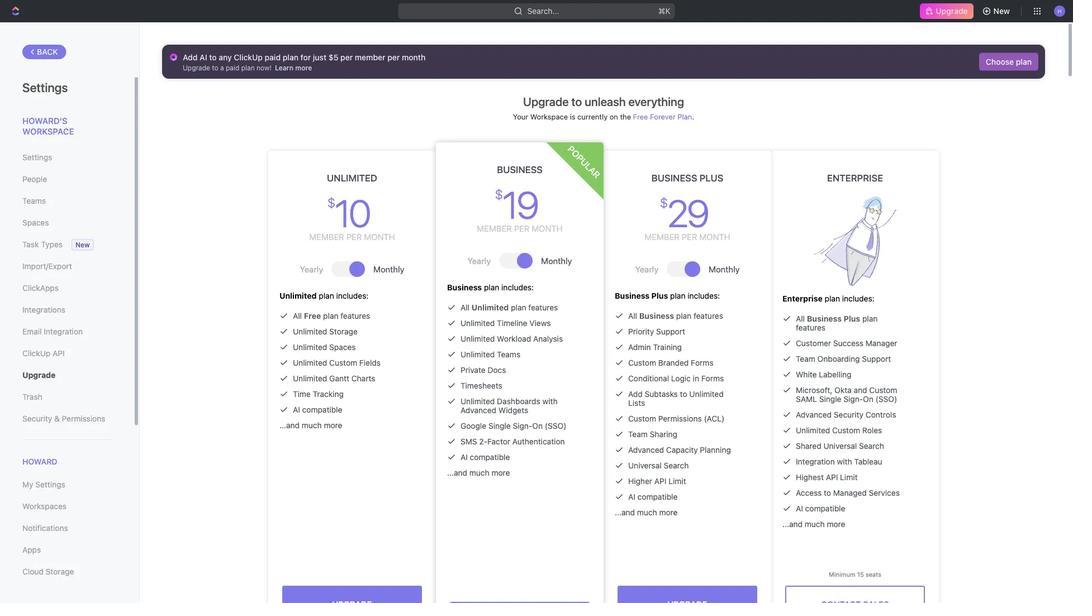 Task type: vqa. For each thing, say whether or not it's contained in the screenshot.
TREE inside the SIDEBAR NAVIGATION
no



Task type: locate. For each thing, give the bounding box(es) containing it.
sign- inside microsoft, okta and custom saml single sign-on (sso)
[[844, 395, 863, 404]]

1 vertical spatial support
[[862, 355, 891, 364]]

1 horizontal spatial spaces
[[329, 343, 356, 352]]

more down tracking
[[324, 421, 342, 430]]

add inside add ai to any clickup paid plan for just $5 per member per month upgrade to a paid plan now! learn more
[[183, 53, 198, 62]]

1 horizontal spatial free
[[633, 112, 648, 121]]

$ 19 member per month
[[477, 182, 563, 234]]

new up "import/export" link
[[75, 241, 90, 249]]

1 horizontal spatial with
[[837, 458, 852, 467]]

0 horizontal spatial free
[[304, 312, 321, 321]]

tableau
[[854, 458, 882, 467]]

integration
[[44, 327, 83, 337], [796, 458, 835, 467]]

1 horizontal spatial storage
[[329, 327, 358, 337]]

features inside all business plus plan features
[[796, 323, 826, 333]]

0 horizontal spatial security
[[22, 415, 52, 424]]

per inside $ 29 member per month
[[682, 232, 697, 242]]

security & permissions link
[[22, 410, 111, 429]]

plan up learn
[[283, 53, 299, 62]]

0 horizontal spatial integration
[[44, 327, 83, 337]]

custom
[[329, 359, 357, 368], [628, 359, 656, 368], [870, 386, 897, 395], [628, 415, 656, 424], [833, 426, 860, 435]]

sharing
[[650, 430, 678, 439]]

customer success manager
[[796, 339, 898, 348]]

0 vertical spatial clickup
[[234, 53, 263, 62]]

0 horizontal spatial limit
[[669, 477, 686, 486]]

fields
[[359, 359, 381, 368]]

member inside $ 19 member per month
[[477, 224, 512, 234]]

api inside clickup api link
[[53, 349, 65, 358]]

single up the factor
[[489, 422, 511, 431]]

integration up highest
[[796, 458, 835, 467]]

1 vertical spatial storage
[[46, 568, 74, 577]]

workspace left "is"
[[530, 112, 568, 121]]

yearly up unlimited plan includes:
[[300, 264, 323, 274]]

0 horizontal spatial plus
[[652, 292, 668, 301]]

enterprise
[[827, 172, 883, 184], [783, 294, 823, 304]]

1 horizontal spatial plus
[[700, 172, 724, 184]]

plan up the manager
[[863, 314, 878, 324]]

plus inside all business plus plan features
[[844, 314, 860, 324]]

$ inside $ 19 member per month
[[495, 187, 501, 202]]

single
[[819, 395, 842, 404], [489, 422, 511, 431]]

more down "for" at the left of the page
[[295, 64, 312, 72]]

$ inside $ 29 member per month
[[660, 195, 666, 211]]

enterprise plan includes:
[[783, 294, 875, 304]]

time tracking
[[293, 390, 344, 399]]

to up "is"
[[572, 94, 582, 108]]

0 vertical spatial with
[[543, 397, 558, 406]]

0 horizontal spatial add
[[183, 53, 198, 62]]

...and down higher
[[615, 508, 635, 518]]

1 vertical spatial add
[[628, 390, 643, 399]]

...and much more down 2-
[[447, 469, 510, 478]]

features for all business plan features
[[694, 312, 723, 321]]

charts
[[351, 374, 375, 384]]

1 horizontal spatial teams
[[497, 350, 521, 359]]

on
[[610, 112, 618, 121]]

0 vertical spatial universal
[[824, 442, 857, 451]]

much
[[302, 421, 322, 430], [470, 469, 490, 478], [637, 508, 657, 518], [805, 520, 825, 529]]

my settings link
[[22, 476, 111, 495]]

0 vertical spatial forms
[[691, 359, 714, 368]]

0 vertical spatial enterprise
[[827, 172, 883, 184]]

0 vertical spatial search
[[859, 442, 884, 451]]

to inside add subtasks to unlimited lists
[[680, 390, 687, 399]]

choose
[[986, 57, 1014, 66]]

0 vertical spatial add
[[183, 53, 198, 62]]

planning
[[700, 446, 731, 455]]

1 vertical spatial single
[[489, 422, 511, 431]]

forms up in
[[691, 359, 714, 368]]

workspace down howard's
[[22, 127, 74, 136]]

upgrade link
[[920, 3, 974, 19], [22, 366, 111, 385]]

19
[[502, 182, 538, 227]]

minimum
[[829, 571, 856, 579]]

new inside settings element
[[75, 241, 90, 249]]

support down the manager
[[862, 355, 891, 364]]

$ left "29"
[[660, 195, 666, 211]]

month inside $ 10 member per month
[[364, 232, 395, 242]]

add inside add subtasks to unlimited lists
[[628, 390, 643, 399]]

all up priority
[[628, 312, 637, 321]]

$ for 10
[[327, 195, 334, 211]]

access
[[796, 489, 822, 498]]

all for all free plan features
[[293, 312, 302, 321]]

2 horizontal spatial $
[[660, 195, 666, 211]]

2 vertical spatial plus
[[844, 314, 860, 324]]

$ inside $ 10 member per month
[[327, 195, 334, 211]]

$ left 19
[[495, 187, 501, 202]]

1 horizontal spatial team
[[796, 355, 816, 364]]

workspace
[[530, 112, 568, 121], [22, 127, 74, 136]]

clickup up now!
[[234, 53, 263, 62]]

add
[[183, 53, 198, 62], [628, 390, 643, 399]]

add down conditional
[[628, 390, 643, 399]]

api for clickup
[[53, 349, 65, 358]]

storage for cloud storage
[[46, 568, 74, 577]]

search down advanced capacity planning
[[664, 461, 689, 471]]

api for highest
[[826, 473, 838, 482]]

on up controls
[[863, 395, 874, 404]]

seats
[[866, 571, 882, 579]]

1 horizontal spatial $
[[495, 187, 501, 202]]

and
[[854, 386, 867, 395]]

$ for 19
[[495, 187, 501, 202]]

member for 19
[[477, 224, 512, 234]]

api down universal search
[[655, 477, 667, 486]]

1 vertical spatial teams
[[497, 350, 521, 359]]

unlimited for unlimited dashboards with advanced widgets
[[461, 397, 495, 406]]

upgrade down clickup api
[[22, 371, 56, 380]]

labelling
[[819, 370, 852, 380]]

permissions right & at the left of the page
[[62, 415, 105, 424]]

0 horizontal spatial paid
[[226, 64, 239, 72]]

limit down universal search
[[669, 477, 686, 486]]

0 horizontal spatial workspace
[[22, 127, 74, 136]]

member for 29
[[645, 232, 680, 242]]

1 vertical spatial sign-
[[513, 422, 532, 431]]

plus up all business plan features
[[652, 292, 668, 301]]

people
[[22, 175, 47, 184]]

compatible
[[302, 406, 342, 415], [470, 453, 510, 462], [638, 493, 678, 502], [805, 505, 846, 514]]

features
[[529, 303, 558, 313], [341, 312, 370, 321], [694, 312, 723, 321], [796, 323, 826, 333]]

storage inside settings element
[[46, 568, 74, 577]]

advanced capacity planning
[[628, 446, 731, 455]]

all up 'customer'
[[796, 314, 805, 324]]

1 horizontal spatial advanced
[[628, 446, 664, 455]]

paid up now!
[[265, 53, 281, 62]]

storage for unlimited storage
[[329, 327, 358, 337]]

to left any
[[209, 53, 217, 62]]

(sso) up controls
[[876, 395, 897, 404]]

0 vertical spatial workspace
[[530, 112, 568, 121]]

all unlimited plan features
[[461, 303, 558, 313]]

1 vertical spatial workspace
[[22, 127, 74, 136]]

howard's
[[22, 116, 67, 126]]

1 horizontal spatial enterprise
[[827, 172, 883, 184]]

15
[[857, 571, 864, 579]]

1 horizontal spatial yearly
[[468, 256, 491, 266]]

plan up all free plan features
[[319, 292, 334, 301]]

email integration
[[22, 327, 83, 337]]

0 horizontal spatial on
[[532, 422, 543, 431]]

upgrade link left new button
[[920, 3, 974, 19]]

unlimited for unlimited custom fields
[[293, 359, 327, 368]]

ai left any
[[200, 53, 207, 62]]

per inside $ 19 member per month
[[514, 224, 530, 234]]

teams down unlimited workload analysis on the bottom of the page
[[497, 350, 521, 359]]

security up the unlimited custom roles at right bottom
[[834, 411, 864, 420]]

add left any
[[183, 53, 198, 62]]

white
[[796, 370, 817, 380]]

month inside $ 29 member per month
[[700, 232, 730, 242]]

0 horizontal spatial teams
[[22, 197, 46, 206]]

plus up success
[[844, 314, 860, 324]]

highest
[[796, 473, 824, 482]]

member inside $ 10 member per month
[[309, 232, 344, 242]]

unlimited inside 'unlimited dashboards with advanced widgets'
[[461, 397, 495, 406]]

settings up howard's
[[22, 80, 68, 94]]

1 horizontal spatial clickup
[[234, 53, 263, 62]]

to down "highest api limit"
[[824, 489, 831, 498]]

0 horizontal spatial $
[[327, 195, 334, 211]]

success
[[833, 339, 864, 348]]

0 vertical spatial upgrade link
[[920, 3, 974, 19]]

add subtasks to unlimited lists
[[628, 390, 724, 408]]

0 horizontal spatial (sso)
[[545, 422, 567, 431]]

spaces up task
[[22, 218, 49, 228]]

0 vertical spatial free
[[633, 112, 648, 121]]

free right the
[[633, 112, 648, 121]]

month
[[402, 53, 426, 62], [532, 224, 563, 234], [364, 232, 395, 242], [700, 232, 730, 242]]

0 horizontal spatial search
[[664, 461, 689, 471]]

subtasks
[[645, 390, 678, 399]]

per inside $ 10 member per month
[[346, 232, 362, 242]]

custom down advanced security controls
[[833, 426, 860, 435]]

search
[[859, 442, 884, 451], [664, 461, 689, 471]]

plan down business plus plan includes:
[[676, 312, 692, 321]]

1 permissions from the left
[[62, 415, 105, 424]]

widgets
[[499, 406, 528, 415]]

enterprise image
[[814, 197, 897, 286]]

with right the dashboards
[[543, 397, 558, 406]]

0 horizontal spatial new
[[75, 241, 90, 249]]

integration down 'integrations' link
[[44, 327, 83, 337]]

storage
[[329, 327, 358, 337], [46, 568, 74, 577]]

universal up higher
[[628, 461, 662, 471]]

upgrade inside upgrade to unleash everything your workspace is currently on the free forever plan .
[[523, 94, 569, 108]]

1 vertical spatial team
[[628, 430, 648, 439]]

0 vertical spatial new
[[994, 6, 1010, 16]]

new
[[994, 6, 1010, 16], [75, 241, 90, 249]]

0 horizontal spatial with
[[543, 397, 558, 406]]

saml
[[796, 395, 817, 404]]

2 vertical spatial settings
[[35, 481, 65, 490]]

to left a
[[212, 64, 218, 72]]

for
[[301, 53, 311, 62]]

1 horizontal spatial workspace
[[530, 112, 568, 121]]

⌘k
[[658, 6, 671, 16]]

1 horizontal spatial add
[[628, 390, 643, 399]]

integrations
[[22, 306, 65, 315]]

0 horizontal spatial enterprise
[[783, 294, 823, 304]]

to inside upgrade to unleash everything your workspace is currently on the free forever plan .
[[572, 94, 582, 108]]

$ 10 member per month
[[309, 191, 395, 242]]

yearly for 29
[[635, 264, 659, 274]]

yearly for 10
[[300, 264, 323, 274]]

0 horizontal spatial clickup
[[22, 349, 50, 358]]

1 horizontal spatial api
[[655, 477, 667, 486]]

0 horizontal spatial team
[[628, 430, 648, 439]]

upgrade up your on the left of page
[[523, 94, 569, 108]]

0 vertical spatial on
[[863, 395, 874, 404]]

search down roles
[[859, 442, 884, 451]]

security left & at the left of the page
[[22, 415, 52, 424]]

all down business plan includes:
[[461, 303, 470, 313]]

0 horizontal spatial universal
[[628, 461, 662, 471]]

task types
[[22, 240, 63, 249]]

0 horizontal spatial monthly
[[374, 264, 404, 274]]

0 vertical spatial team
[[796, 355, 816, 364]]

member inside $ 29 member per month
[[645, 232, 680, 242]]

0 vertical spatial integration
[[44, 327, 83, 337]]

1 horizontal spatial upgrade link
[[920, 3, 974, 19]]

month for 10
[[364, 232, 395, 242]]

business up "29"
[[652, 172, 697, 184]]

ai down higher
[[628, 493, 636, 502]]

manager
[[866, 339, 898, 348]]

0 vertical spatial (sso)
[[876, 395, 897, 404]]

task
[[22, 240, 39, 249]]

currently
[[578, 112, 608, 121]]

ai compatible down access
[[796, 505, 846, 514]]

advanced down team sharing in the right of the page
[[628, 446, 664, 455]]

settings link
[[22, 148, 111, 167]]

...and down sms
[[447, 469, 467, 478]]

api
[[53, 349, 65, 358], [826, 473, 838, 482], [655, 477, 667, 486]]

$ for 29
[[660, 195, 666, 211]]

single up advanced security controls
[[819, 395, 842, 404]]

member inside add ai to any clickup paid plan for just $5 per member per month upgrade to a paid plan now! learn more
[[355, 53, 386, 62]]

compatible down time tracking
[[302, 406, 342, 415]]

per for 19
[[514, 224, 530, 234]]

unlimited plan includes:
[[280, 292, 369, 301]]

includes: up all business plus plan features
[[842, 294, 875, 304]]

1 vertical spatial plus
[[652, 292, 668, 301]]

unlimited for unlimited timeline views
[[461, 319, 495, 328]]

0 vertical spatial spaces
[[22, 218, 49, 228]]

2 horizontal spatial plus
[[844, 314, 860, 324]]

sms 2-factor authentication
[[461, 437, 565, 447]]

2 horizontal spatial monthly
[[709, 264, 740, 274]]

settings element
[[0, 22, 140, 604]]

all inside all business plus plan features
[[796, 314, 805, 324]]

universal search
[[628, 461, 689, 471]]

add for add ai to any clickup paid plan for just $5 per member per month upgrade to a paid plan now! learn more
[[183, 53, 198, 62]]

settings up people at top left
[[22, 153, 52, 162]]

0 vertical spatial teams
[[22, 197, 46, 206]]

2 horizontal spatial yearly
[[635, 264, 659, 274]]

member
[[355, 53, 386, 62], [477, 224, 512, 234], [309, 232, 344, 242], [645, 232, 680, 242]]

plus
[[700, 172, 724, 184], [652, 292, 668, 301], [844, 314, 860, 324]]

0 horizontal spatial api
[[53, 349, 65, 358]]

1 vertical spatial spaces
[[329, 343, 356, 352]]

0 horizontal spatial yearly
[[300, 264, 323, 274]]

spaces up unlimited custom fields on the left bottom of page
[[329, 343, 356, 352]]

ai compatible
[[293, 406, 342, 415], [461, 453, 510, 462], [628, 493, 678, 502], [796, 505, 846, 514]]

1 horizontal spatial (sso)
[[876, 395, 897, 404]]

includes: up all free plan features
[[336, 292, 369, 301]]

business plus plan includes:
[[615, 292, 720, 301]]

factor
[[488, 437, 510, 447]]

more inside add ai to any clickup paid plan for just $5 per member per month upgrade to a paid plan now! learn more
[[295, 64, 312, 72]]

forms right in
[[701, 374, 724, 384]]

0 vertical spatial storage
[[329, 327, 358, 337]]

...and much more down access
[[783, 520, 846, 529]]

1 horizontal spatial sign-
[[844, 395, 863, 404]]

1 vertical spatial forms
[[701, 374, 724, 384]]

1 horizontal spatial search
[[859, 442, 884, 451]]

more down the factor
[[492, 469, 510, 478]]

0 vertical spatial plus
[[700, 172, 724, 184]]

business up 19
[[497, 164, 543, 175]]

per
[[341, 53, 353, 62], [388, 53, 400, 62], [514, 224, 530, 234], [346, 232, 362, 242], [682, 232, 697, 242]]

people link
[[22, 170, 111, 189]]

custom down the admin
[[628, 359, 656, 368]]

notifications link
[[22, 519, 111, 538]]

custom right and
[[870, 386, 897, 395]]

advanced
[[461, 406, 496, 415], [796, 411, 832, 420], [628, 446, 664, 455]]

0 vertical spatial support
[[656, 327, 685, 337]]

business up priority
[[615, 292, 650, 301]]

custom branded forms
[[628, 359, 714, 368]]

plan right choose
[[1016, 57, 1032, 66]]

business up all unlimited plan features
[[447, 283, 482, 292]]

custom down lists
[[628, 415, 656, 424]]

timeline
[[497, 319, 527, 328]]

0 vertical spatial paid
[[265, 53, 281, 62]]

custom inside microsoft, okta and custom saml single sign-on (sso)
[[870, 386, 897, 395]]

1 vertical spatial integration
[[796, 458, 835, 467]]

monthly
[[541, 256, 572, 266], [374, 264, 404, 274], [709, 264, 740, 274]]

sign-
[[844, 395, 863, 404], [513, 422, 532, 431]]

1 horizontal spatial on
[[863, 395, 874, 404]]

conditional logic in forms
[[628, 374, 724, 384]]

api down integration with tableau
[[826, 473, 838, 482]]

per for 10
[[346, 232, 362, 242]]

types
[[41, 240, 63, 249]]

1 horizontal spatial new
[[994, 6, 1010, 16]]

month inside $ 19 member per month
[[532, 224, 563, 234]]

settings inside my settings link
[[35, 481, 65, 490]]

team for team sharing
[[628, 430, 648, 439]]

security
[[834, 411, 864, 420], [22, 415, 52, 424]]

plus for business plus plan includes:
[[652, 292, 668, 301]]

enterprise for enterprise plan includes:
[[783, 294, 823, 304]]

month for 19
[[532, 224, 563, 234]]

upgrade inside add ai to any clickup paid plan for just $5 per member per month upgrade to a paid plan now! learn more
[[183, 64, 210, 72]]

new inside button
[[994, 6, 1010, 16]]

white labelling
[[796, 370, 852, 380]]

features for all unlimited plan features
[[529, 303, 558, 313]]

advanced inside 'unlimited dashboards with advanced widgets'
[[461, 406, 496, 415]]

clickup down email
[[22, 349, 50, 358]]

0 horizontal spatial storage
[[46, 568, 74, 577]]

all for all unlimited plan features
[[461, 303, 470, 313]]

2 horizontal spatial api
[[826, 473, 838, 482]]

sign- up advanced security controls
[[844, 395, 863, 404]]

...and much more down higher
[[615, 508, 678, 518]]

all up unlimited storage
[[293, 312, 302, 321]]

1 vertical spatial new
[[75, 241, 90, 249]]

google single sign-on (sso)
[[461, 422, 567, 431]]

on
[[863, 395, 874, 404], [532, 422, 543, 431]]

1 horizontal spatial integration
[[796, 458, 835, 467]]

storage down apps link on the left bottom of the page
[[46, 568, 74, 577]]

team
[[796, 355, 816, 364], [628, 430, 648, 439]]

business for business plan includes:
[[447, 283, 482, 292]]

unlimited inside add subtasks to unlimited lists
[[690, 390, 724, 399]]

features up unlimited storage
[[341, 312, 370, 321]]

clickup api
[[22, 349, 65, 358]]

limit for highest api limit
[[840, 473, 858, 482]]

0 horizontal spatial advanced
[[461, 406, 496, 415]]

new up choose
[[994, 6, 1010, 16]]

unlimited for unlimited
[[327, 172, 377, 184]]

1 vertical spatial free
[[304, 312, 321, 321]]

unlimited spaces
[[293, 343, 356, 352]]



Task type: describe. For each thing, give the bounding box(es) containing it.
monthly for 29
[[709, 264, 740, 274]]

limit for higher api limit
[[669, 477, 686, 486]]

any
[[219, 53, 232, 62]]

plan up all business plan features
[[670, 292, 686, 301]]

choose plan link
[[979, 53, 1039, 71]]

clickup inside add ai to any clickup paid plan for just $5 per member per month upgrade to a paid plan now! learn more
[[234, 53, 263, 62]]

unlimited custom roles
[[796, 426, 882, 435]]

workspace inside upgrade to unleash everything your workspace is currently on the free forever plan .
[[530, 112, 568, 121]]

views
[[530, 319, 551, 328]]

1 horizontal spatial paid
[[265, 53, 281, 62]]

my settings
[[22, 481, 65, 490]]

unlimited for unlimited gantt charts
[[293, 374, 327, 384]]

a
[[220, 64, 224, 72]]

1 vertical spatial with
[[837, 458, 852, 467]]

unlimited for unlimited teams
[[461, 350, 495, 359]]

1 vertical spatial settings
[[22, 153, 52, 162]]

unlimited for unlimited spaces
[[293, 343, 327, 352]]

much down access
[[805, 520, 825, 529]]

shared
[[796, 442, 822, 451]]

0 horizontal spatial sign-
[[513, 422, 532, 431]]

integrations link
[[22, 301, 111, 320]]

1 horizontal spatial universal
[[824, 442, 857, 451]]

microsoft,
[[796, 386, 833, 395]]

your
[[513, 112, 528, 121]]

ai compatible down time tracking
[[293, 406, 342, 415]]

plan up timeline
[[511, 303, 526, 313]]

clickup inside settings element
[[22, 349, 50, 358]]

.
[[692, 112, 694, 121]]

priority
[[628, 327, 654, 337]]

cloud
[[22, 568, 44, 577]]

teams link
[[22, 192, 111, 211]]

1 horizontal spatial support
[[862, 355, 891, 364]]

dashboards
[[497, 397, 540, 406]]

...and down access
[[783, 520, 803, 529]]

unlimited gantt charts
[[293, 374, 375, 384]]

choose plan
[[986, 57, 1032, 66]]

(sso) inside microsoft, okta and custom saml single sign-on (sso)
[[876, 395, 897, 404]]

authentication
[[513, 437, 565, 447]]

ai inside add ai to any clickup paid plan for just $5 per member per month upgrade to a paid plan now! learn more
[[200, 53, 207, 62]]

on inside microsoft, okta and custom saml single sign-on (sso)
[[863, 395, 874, 404]]

permissions inside settings element
[[62, 415, 105, 424]]

advanced for advanced capacity planning
[[628, 446, 664, 455]]

ai down sms
[[461, 453, 468, 462]]

plan left now!
[[241, 64, 255, 72]]

lists
[[628, 399, 645, 408]]

team for team onboarding support
[[796, 355, 816, 364]]

trash link
[[22, 388, 111, 407]]

shared universal search
[[796, 442, 884, 451]]

1 vertical spatial upgrade link
[[22, 366, 111, 385]]

add for add subtasks to unlimited lists
[[628, 390, 643, 399]]

much down time tracking
[[302, 421, 322, 430]]

upgrade left new button
[[936, 6, 968, 16]]

h button
[[1051, 2, 1069, 20]]

services
[[869, 489, 900, 498]]

$5
[[329, 53, 338, 62]]

minimum 15 seats
[[829, 571, 882, 579]]

ai down 'time'
[[293, 406, 300, 415]]

month inside add ai to any clickup paid plan for just $5 per member per month upgrade to a paid plan now! learn more
[[402, 53, 426, 62]]

customer
[[796, 339, 831, 348]]

upgrade inside settings element
[[22, 371, 56, 380]]

unlimited for unlimited custom roles
[[796, 426, 830, 435]]

1 vertical spatial (sso)
[[545, 422, 567, 431]]

1 horizontal spatial security
[[834, 411, 864, 420]]

features for all free plan features
[[341, 312, 370, 321]]

integration with tableau
[[796, 458, 882, 467]]

business inside all business plus plan features
[[807, 314, 842, 324]]

custom up gantt
[[329, 359, 357, 368]]

1 vertical spatial paid
[[226, 64, 239, 72]]

gantt
[[329, 374, 349, 384]]

clickup api link
[[22, 344, 111, 363]]

plan inside all business plus plan features
[[863, 314, 878, 324]]

business for business plus
[[652, 172, 697, 184]]

capacity
[[666, 446, 698, 455]]

ai compatible down higher api limit
[[628, 493, 678, 502]]

1 horizontal spatial monthly
[[541, 256, 572, 266]]

h
[[1058, 8, 1062, 14]]

2 permissions from the left
[[658, 415, 702, 424]]

unlimited for unlimited plan includes:
[[280, 292, 317, 301]]

docs
[[488, 366, 506, 375]]

howard's workspace
[[22, 116, 74, 136]]

custom permissions (acl)
[[628, 415, 725, 424]]

team sharing
[[628, 430, 678, 439]]

includes: for unlimited plan includes:
[[336, 292, 369, 301]]

the
[[620, 112, 631, 121]]

ai down access
[[796, 505, 803, 514]]

popular
[[566, 144, 603, 180]]

api for higher
[[655, 477, 667, 486]]

plus for business plus
[[700, 172, 724, 184]]

google
[[461, 422, 486, 431]]

workspace inside settings element
[[22, 127, 74, 136]]

highest api limit
[[796, 473, 858, 482]]

access to managed services
[[796, 489, 900, 498]]

security inside settings element
[[22, 415, 52, 424]]

unlimited for unlimited workload analysis
[[461, 335, 495, 344]]

much down higher
[[637, 508, 657, 518]]

business for business plus plan includes:
[[615, 292, 650, 301]]

now!
[[257, 64, 272, 72]]

okta
[[835, 386, 852, 395]]

security & permissions
[[22, 415, 105, 424]]

includes: for enterprise plan includes:
[[842, 294, 875, 304]]

monthly for 10
[[374, 264, 404, 274]]

email integration link
[[22, 323, 111, 342]]

business for business
[[497, 164, 543, 175]]

spaces inside settings element
[[22, 218, 49, 228]]

unlimited dashboards with advanced widgets
[[461, 397, 558, 415]]

integration inside "email integration" link
[[44, 327, 83, 337]]

single inside microsoft, okta and custom saml single sign-on (sso)
[[819, 395, 842, 404]]

logic
[[671, 374, 691, 384]]

all for all business plan features
[[628, 312, 637, 321]]

month for 29
[[700, 232, 730, 242]]

member for 10
[[309, 232, 344, 242]]

plan up unlimited storage
[[323, 312, 339, 321]]

...and down 'time'
[[280, 421, 300, 430]]

compatible down higher api limit
[[638, 493, 678, 502]]

more down higher api limit
[[659, 508, 678, 518]]

howard
[[22, 458, 57, 467]]

training
[[653, 343, 682, 352]]

ai compatible down 2-
[[461, 453, 510, 462]]

plan up all unlimited plan features
[[484, 283, 499, 292]]

clickapps
[[22, 284, 59, 293]]

business up the priority support
[[639, 312, 674, 321]]

unlimited for unlimited storage
[[293, 327, 327, 337]]

import/export
[[22, 262, 72, 271]]

1 vertical spatial universal
[[628, 461, 662, 471]]

controls
[[866, 411, 896, 420]]

private
[[461, 366, 486, 375]]

higher
[[628, 477, 652, 486]]

includes: up all business plan features
[[688, 292, 720, 301]]

higher api limit
[[628, 477, 686, 486]]

apps link
[[22, 541, 111, 560]]

with inside 'unlimited dashboards with advanced widgets'
[[543, 397, 558, 406]]

notifications
[[22, 524, 68, 533]]

unlimited teams
[[461, 350, 521, 359]]

my
[[22, 481, 33, 490]]

back link
[[22, 45, 66, 59]]

spaces link
[[22, 214, 111, 233]]

1 vertical spatial search
[[664, 461, 689, 471]]

29
[[667, 191, 708, 235]]

advanced for advanced security controls
[[796, 411, 832, 420]]

much down 2-
[[470, 469, 490, 478]]

more down access to managed services
[[827, 520, 846, 529]]

0 vertical spatial settings
[[22, 80, 68, 94]]

is
[[570, 112, 576, 121]]

roles
[[863, 426, 882, 435]]

enterprise for enterprise
[[827, 172, 883, 184]]

compatible down access
[[805, 505, 846, 514]]

0 horizontal spatial single
[[489, 422, 511, 431]]

free inside upgrade to unleash everything your workspace is currently on the free forever plan .
[[633, 112, 648, 121]]

all for all business plus plan features
[[796, 314, 805, 324]]

per for 29
[[682, 232, 697, 242]]

unlimited custom fields
[[293, 359, 381, 368]]

$ 29 member per month
[[645, 191, 730, 242]]

onboarding
[[818, 355, 860, 364]]

...and much more down time tracking
[[280, 421, 342, 430]]

business plus
[[652, 172, 724, 184]]

10
[[335, 191, 370, 235]]

private docs
[[461, 366, 506, 375]]

branded
[[658, 359, 689, 368]]

teams inside settings element
[[22, 197, 46, 206]]

plan up all business plus plan features
[[825, 294, 840, 304]]

search...
[[527, 6, 559, 16]]

(acl)
[[704, 415, 725, 424]]

workload
[[497, 335, 531, 344]]

includes: for business plan includes:
[[502, 283, 534, 292]]

cloud storage
[[22, 568, 74, 577]]

compatible down 2-
[[470, 453, 510, 462]]



